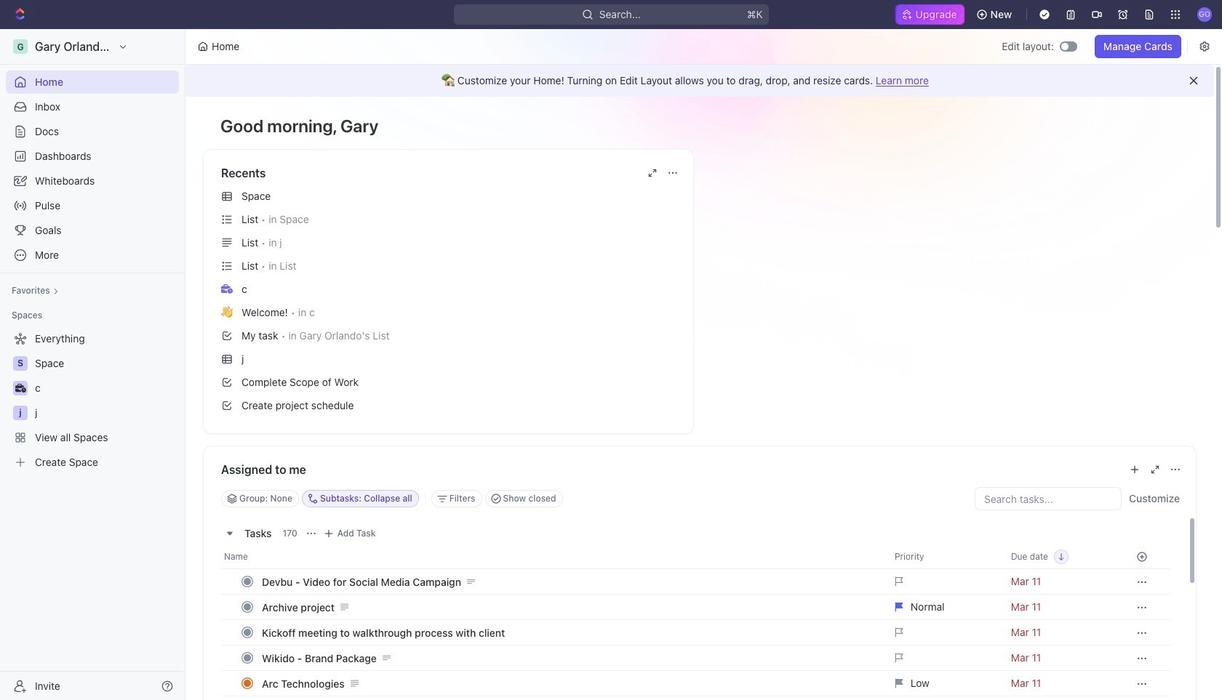 Task type: vqa. For each thing, say whether or not it's contained in the screenshot.
alert
yes



Task type: describe. For each thing, give the bounding box(es) containing it.
j, , element
[[13, 406, 28, 421]]

tree inside sidebar navigation
[[6, 328, 179, 475]]

business time image
[[221, 284, 233, 294]]

space, , element
[[13, 357, 28, 371]]

set priority image
[[886, 697, 1003, 701]]



Task type: locate. For each thing, give the bounding box(es) containing it.
gary orlando's workspace, , element
[[13, 39, 28, 54]]

Search tasks... text field
[[976, 488, 1122, 510]]

business time image
[[15, 384, 26, 393]]

tree
[[6, 328, 179, 475]]

sidebar navigation
[[0, 29, 189, 701]]

alert
[[186, 65, 1215, 97]]



